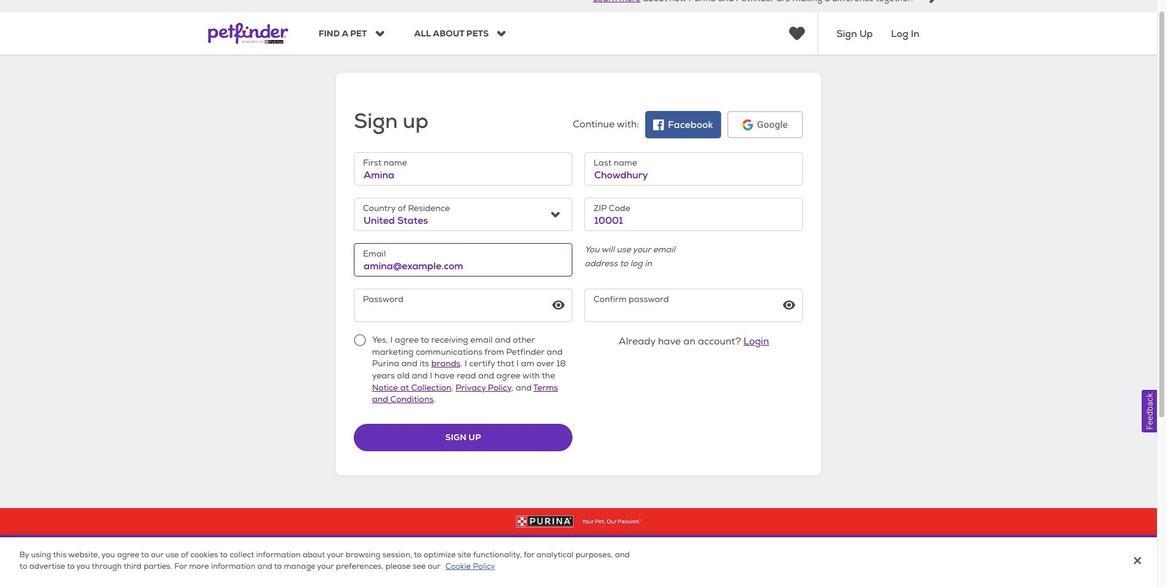 Task type: describe. For each thing, give the bounding box(es) containing it.
1 petfinder home image from the top
[[208, 12, 288, 55]]

2 petfinder home image from the top
[[208, 561, 285, 582]]

privacy alert dialog
[[0, 538, 1157, 588]]

purina your pet, our passion image
[[0, 516, 1157, 528]]

3 list item from the top
[[353, 528, 405, 552]]



Task type: locate. For each thing, give the bounding box(es) containing it.
1 list item from the top
[[353, 357, 406, 393]]

None text field
[[354, 152, 572, 186]]

ZIP Code text field
[[585, 198, 803, 231]]

footer
[[0, 509, 1157, 588]]

4 list item from the top
[[353, 557, 405, 582]]

0 vertical spatial petfinder home image
[[208, 12, 288, 55]]

petfinder home image
[[208, 12, 288, 55], [208, 561, 285, 582]]

list item
[[353, 357, 406, 393], [353, 498, 392, 523], [353, 528, 405, 552], [353, 557, 405, 582]]

None email field
[[354, 244, 572, 277]]

None password field
[[354, 289, 572, 322], [585, 289, 803, 322], [354, 289, 572, 322], [585, 289, 803, 322]]

1 vertical spatial petfinder home image
[[208, 561, 285, 582]]

None text field
[[585, 152, 803, 186]]

2 list item from the top
[[353, 498, 392, 523]]

list
[[353, 357, 406, 582]]



